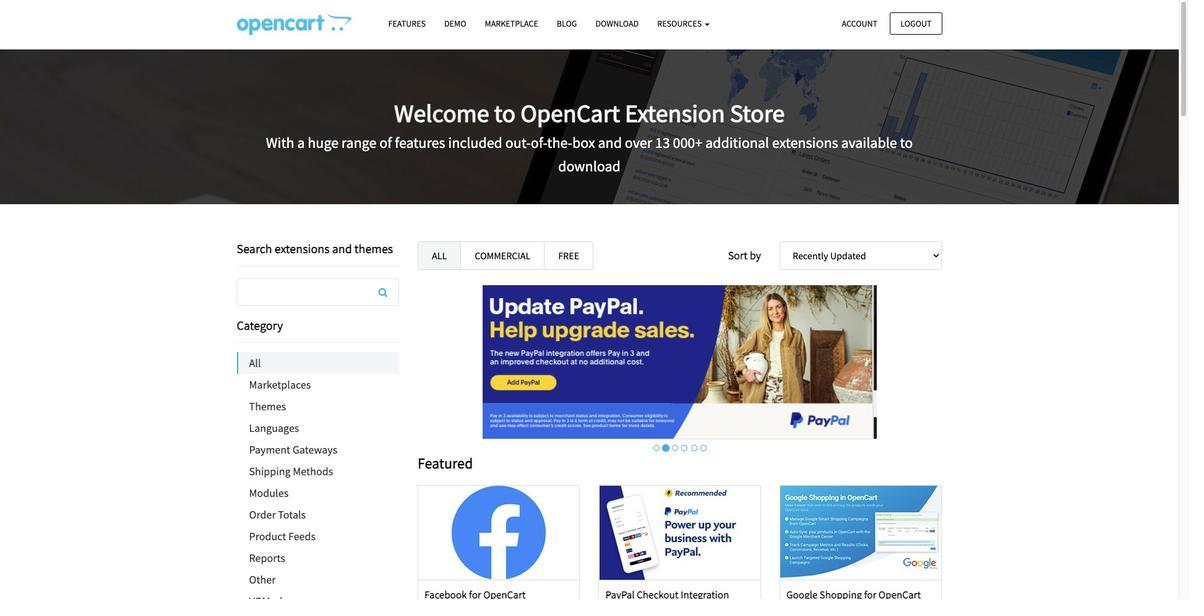 Task type: locate. For each thing, give the bounding box(es) containing it.
box
[[573, 133, 595, 152]]

1 horizontal spatial all
[[432, 249, 447, 262]]

gateways
[[293, 443, 338, 457]]

payment
[[249, 443, 290, 457]]

None text field
[[237, 279, 399, 305]]

blog link
[[548, 13, 586, 35]]

extensions
[[772, 133, 839, 152], [275, 241, 330, 256]]

order
[[249, 508, 276, 522]]

000+
[[673, 133, 703, 152]]

1 vertical spatial and
[[332, 241, 352, 256]]

themes
[[355, 241, 393, 256]]

all link for commercial
[[418, 241, 461, 270]]

feeds
[[288, 529, 316, 543]]

1 horizontal spatial extensions
[[772, 133, 839, 152]]

download
[[558, 157, 621, 176]]

0 vertical spatial all link
[[418, 241, 461, 270]]

1 horizontal spatial and
[[598, 133, 622, 152]]

extensions down store
[[772, 133, 839, 152]]

sort
[[728, 248, 748, 262]]

sort by
[[728, 248, 761, 262]]

over
[[625, 133, 652, 152]]

0 vertical spatial extensions
[[772, 133, 839, 152]]

shipping methods
[[249, 464, 333, 478]]

1 vertical spatial all
[[249, 356, 261, 370]]

0 horizontal spatial extensions
[[275, 241, 330, 256]]

account
[[842, 18, 878, 29]]

range
[[342, 133, 377, 152]]

reports link
[[237, 547, 399, 569]]

a
[[297, 133, 305, 152]]

1 vertical spatial all link
[[238, 352, 399, 374]]

logout
[[901, 18, 932, 29]]

commercial
[[475, 249, 531, 262]]

all
[[432, 249, 447, 262], [249, 356, 261, 370]]

0 vertical spatial to
[[494, 98, 516, 129]]

methods
[[293, 464, 333, 478]]

0 horizontal spatial all link
[[238, 352, 399, 374]]

themes
[[249, 399, 286, 413]]

opencart development masterclass bundle image
[[870, 285, 1188, 440]]

paypal checkout integration image
[[600, 486, 761, 580]]

account link
[[832, 12, 888, 35]]

and inside welcome to opencart extension store with a huge range of features included out-of-the-box and over 13 000+ additional extensions available to download
[[598, 133, 622, 152]]

to up out-
[[494, 98, 516, 129]]

to
[[494, 98, 516, 129], [900, 133, 913, 152]]

to right available
[[900, 133, 913, 152]]

and right box
[[598, 133, 622, 152]]

0 horizontal spatial all
[[249, 356, 261, 370]]

and left themes
[[332, 241, 352, 256]]

category
[[237, 318, 283, 333]]

all link
[[418, 241, 461, 270], [238, 352, 399, 374]]

google shopping for opencart image
[[781, 486, 942, 580]]

and
[[598, 133, 622, 152], [332, 241, 352, 256]]

0 vertical spatial all
[[432, 249, 447, 262]]

1 horizontal spatial to
[[900, 133, 913, 152]]

marketplace link
[[476, 13, 548, 35]]

shipping
[[249, 464, 291, 478]]

features link
[[379, 13, 435, 35]]

0 vertical spatial and
[[598, 133, 622, 152]]

extensions right search
[[275, 241, 330, 256]]

1 horizontal spatial all link
[[418, 241, 461, 270]]

store
[[730, 98, 785, 129]]

search
[[237, 241, 272, 256]]

included
[[448, 133, 503, 152]]

out-
[[506, 133, 531, 152]]



Task type: describe. For each thing, give the bounding box(es) containing it.
product
[[249, 529, 286, 543]]

search extensions and themes
[[237, 241, 393, 256]]

all for commercial
[[432, 249, 447, 262]]

all link for marketplaces
[[238, 352, 399, 374]]

features
[[388, 18, 426, 29]]

opencart extensions image
[[237, 13, 351, 35]]

download
[[596, 18, 639, 29]]

free link
[[544, 241, 594, 270]]

demo
[[444, 18, 466, 29]]

order totals link
[[237, 504, 399, 526]]

featured
[[418, 454, 473, 473]]

demo link
[[435, 13, 476, 35]]

1 vertical spatial to
[[900, 133, 913, 152]]

0 horizontal spatial and
[[332, 241, 352, 256]]

languages link
[[237, 417, 399, 439]]

blog
[[557, 18, 577, 29]]

shipping methods link
[[237, 461, 399, 482]]

order totals
[[249, 508, 306, 522]]

marketplace
[[485, 18, 538, 29]]

commercial link
[[461, 241, 545, 270]]

themes link
[[237, 396, 399, 417]]

the-
[[547, 133, 573, 152]]

available
[[841, 133, 897, 152]]

13
[[655, 133, 670, 152]]

languages
[[249, 421, 299, 435]]

resources
[[657, 18, 704, 29]]

of
[[380, 133, 392, 152]]

huge
[[308, 133, 339, 152]]

other link
[[237, 569, 399, 591]]

modules link
[[237, 482, 399, 504]]

product feeds link
[[237, 526, 399, 547]]

features
[[395, 133, 445, 152]]

free
[[558, 249, 579, 262]]

logout link
[[890, 12, 942, 35]]

welcome
[[394, 98, 489, 129]]

extension
[[625, 98, 725, 129]]

payment gateways link
[[237, 439, 399, 461]]

by
[[750, 248, 761, 262]]

extensions inside welcome to opencart extension store with a huge range of features included out-of-the-box and over 13 000+ additional extensions available to download
[[772, 133, 839, 152]]

welcome to opencart extension store with a huge range of features included out-of-the-box and over 13 000+ additional extensions available to download
[[266, 98, 913, 176]]

opencart
[[521, 98, 620, 129]]

paypal payment gateway image
[[476, 285, 870, 440]]

1 vertical spatial extensions
[[275, 241, 330, 256]]

modules
[[249, 486, 289, 500]]

download link
[[586, 13, 648, 35]]

with
[[266, 133, 294, 152]]

additional
[[706, 133, 769, 152]]

search image
[[379, 287, 388, 297]]

payment gateways
[[249, 443, 338, 457]]

facebook for opencart image
[[419, 486, 580, 580]]

resources link
[[648, 13, 719, 35]]

other
[[249, 573, 276, 587]]

of-
[[531, 133, 547, 152]]

0 horizontal spatial to
[[494, 98, 516, 129]]

totals
[[278, 508, 306, 522]]

reports
[[249, 551, 285, 565]]

all for marketplaces
[[249, 356, 261, 370]]

marketplaces
[[249, 378, 311, 392]]

marketplaces link
[[237, 374, 399, 396]]

product feeds
[[249, 529, 316, 543]]



Task type: vqa. For each thing, say whether or not it's contained in the screenshot.
Product Feeds
yes



